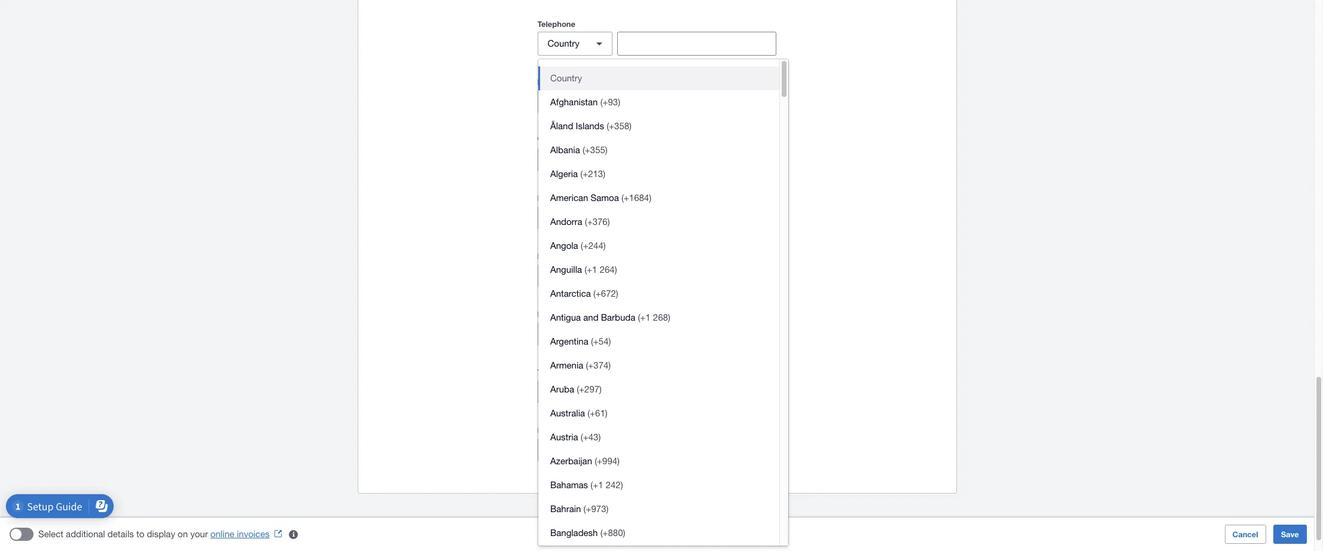 Task type: describe. For each thing, give the bounding box(es) containing it.
select
[[38, 529, 63, 539]]

list box containing country
[[538, 59, 780, 551]]

(+994)
[[595, 456, 620, 466]]

online
[[210, 529, 234, 539]]

invoices
[[237, 529, 270, 539]]

facebook.com/
[[547, 328, 608, 339]]

andorra (+376)
[[550, 217, 610, 227]]

facebook
[[538, 309, 574, 319]]

your
[[190, 529, 208, 539]]

austria
[[550, 432, 578, 442]]

(+213)
[[580, 169, 605, 179]]

Twitter text field
[[594, 381, 776, 403]]

country up antarctica
[[548, 270, 580, 281]]

andorra
[[550, 217, 583, 227]]

cancel
[[1233, 529, 1259, 539]]

select additional details to display on your online invoices
[[38, 529, 270, 539]]

twitter
[[538, 367, 563, 377]]

1 vertical spatial (+1
[[638, 312, 651, 322]]

on
[[178, 529, 188, 539]]

afghanistan
[[550, 97, 598, 107]]

australia (+61)
[[550, 408, 608, 418]]

bahrain (+973)
[[550, 504, 609, 514]]

(+1 for (+1 264)
[[585, 264, 597, 275]]

country button for mobile
[[538, 206, 613, 230]]

algeria (+213)
[[550, 169, 605, 179]]

armenia (+374)
[[550, 360, 611, 370]]

(+355)
[[583, 145, 608, 155]]

antigua and barbuda (+1 268)
[[550, 312, 671, 322]]

details
[[108, 529, 134, 539]]

Website text field
[[538, 148, 776, 171]]

Facebook text field
[[608, 322, 776, 345]]

242)
[[606, 480, 623, 490]]

268)
[[653, 312, 671, 322]]

american
[[550, 193, 588, 203]]

islands
[[576, 121, 604, 131]]

264)
[[600, 264, 617, 275]]

group containing country
[[538, 59, 789, 551]]

save button
[[1274, 525, 1307, 544]]

country inside button
[[550, 73, 582, 83]]

telephone
[[538, 19, 576, 29]]

LinkedIn text field
[[601, 439, 776, 461]]

(+374)
[[586, 360, 611, 370]]

aruba
[[550, 384, 574, 394]]

bahrain
[[550, 504, 581, 514]]

country button
[[538, 66, 780, 90]]

anguilla
[[550, 264, 582, 275]]

barbuda
[[601, 312, 636, 322]]

to
[[136, 529, 144, 539]]



Task type: vqa. For each thing, say whether or not it's contained in the screenshot.
AF
no



Task type: locate. For each thing, give the bounding box(es) containing it.
mobile
[[538, 193, 563, 203]]

(+43)
[[581, 432, 601, 442]]

3 country button from the top
[[538, 264, 613, 288]]

twitter.com/
[[547, 386, 594, 397]]

(+93)
[[600, 97, 620, 107]]

(+672)
[[593, 288, 618, 299]]

2 vertical spatial country button
[[538, 264, 613, 288]]

group
[[538, 59, 789, 551]]

angola
[[550, 241, 578, 251]]

online invoices link
[[210, 529, 286, 539]]

(+376)
[[585, 217, 610, 227]]

(+297)
[[577, 384, 602, 394]]

country button
[[538, 32, 613, 56], [538, 206, 613, 230], [538, 264, 613, 288]]

(+880)
[[600, 528, 625, 538]]

(+358)
[[607, 121, 632, 131]]

australia
[[550, 408, 585, 418]]

åland
[[550, 121, 573, 131]]

1 country button from the top
[[538, 32, 613, 56]]

linkedin
[[538, 425, 569, 435]]

åland islands (+358)
[[550, 121, 632, 131]]

azerbaijan
[[550, 456, 592, 466]]

austria (+43)
[[550, 432, 601, 442]]

0 vertical spatial (+1
[[585, 264, 597, 275]]

american samoa (+1684)
[[550, 193, 652, 203]]

azerbaijan (+994)
[[550, 456, 620, 466]]

(+1 left 268)
[[638, 312, 651, 322]]

1 vertical spatial country button
[[538, 206, 613, 230]]

country button down telephone
[[538, 32, 613, 56]]

anguilla (+1 264)
[[550, 264, 617, 275]]

bahamas (+1 242)
[[550, 480, 623, 490]]

(+1684)
[[622, 193, 652, 203]]

cancel button
[[1225, 525, 1266, 544]]

additional information image
[[282, 522, 306, 546]]

(+1 for (+1 242)
[[591, 480, 603, 490]]

antarctica
[[550, 288, 591, 299]]

country
[[548, 38, 580, 48], [550, 73, 582, 83], [548, 212, 580, 223], [548, 270, 580, 281]]

None text field
[[618, 32, 776, 55], [618, 264, 776, 287], [618, 32, 776, 55], [618, 264, 776, 287]]

algeria
[[550, 169, 578, 179]]

antigua
[[550, 312, 581, 322]]

(+54)
[[591, 336, 611, 346]]

bangladesh (+880)
[[550, 528, 625, 538]]

albania (+355)
[[550, 145, 608, 155]]

argentina
[[550, 336, 589, 346]]

aruba (+297)
[[550, 384, 602, 394]]

(+973)
[[584, 504, 609, 514]]

(+1 left 264)
[[585, 264, 597, 275]]

bahamas
[[550, 480, 588, 490]]

2 country button from the top
[[538, 206, 613, 230]]

0 vertical spatial country button
[[538, 32, 613, 56]]

Email text field
[[538, 90, 776, 113]]

save
[[1281, 529, 1299, 539]]

country button down american
[[538, 206, 613, 230]]

additional
[[66, 529, 105, 539]]

(+244)
[[581, 241, 606, 251]]

(+1
[[585, 264, 597, 275], [638, 312, 651, 322], [591, 480, 603, 490]]

display
[[147, 529, 175, 539]]

2 vertical spatial (+1
[[591, 480, 603, 490]]

country button for telephone
[[538, 32, 613, 56]]

and
[[583, 312, 599, 322]]

(+1 left 242) in the bottom left of the page
[[591, 480, 603, 490]]

fax
[[538, 251, 551, 261]]

bangladesh
[[550, 528, 598, 538]]

albania
[[550, 145, 580, 155]]

email
[[538, 77, 558, 87]]

list box
[[538, 59, 780, 551]]

argentina (+54)
[[550, 336, 611, 346]]

country up afghanistan
[[550, 73, 582, 83]]

afghanistan (+93)
[[550, 97, 620, 107]]

antarctica (+672)
[[550, 288, 618, 299]]

country down american
[[548, 212, 580, 223]]

samoa
[[591, 193, 619, 203]]

country down telephone
[[548, 38, 580, 48]]

armenia
[[550, 360, 584, 370]]

country button up antarctica
[[538, 264, 613, 288]]

angola (+244)
[[550, 241, 606, 251]]

website
[[538, 135, 567, 145]]

(+61)
[[588, 408, 608, 418]]



